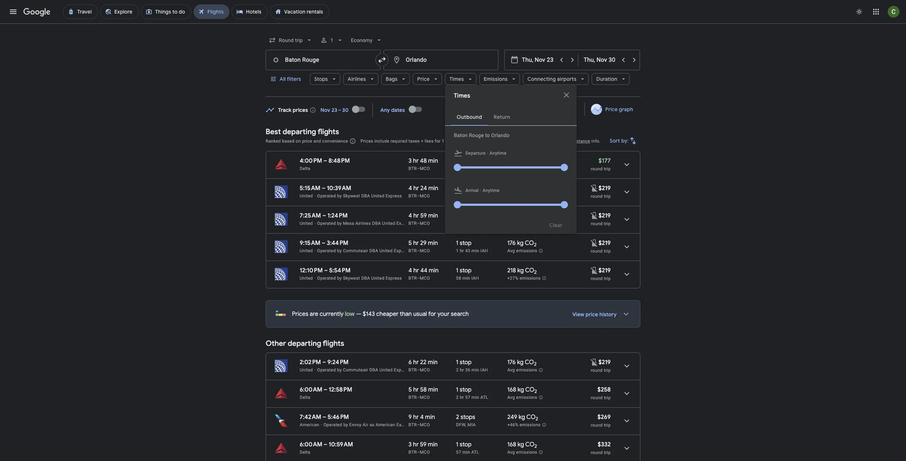 Task type: describe. For each thing, give the bounding box(es) containing it.
any
[[380, 107, 390, 113]]

filters
[[287, 76, 301, 82]]

9:15 am
[[300, 240, 320, 247]]

min for 1 stop 58 min iah
[[462, 276, 470, 281]]

avg emissions for 3 hr 59 min
[[507, 450, 537, 455]]

passenger
[[545, 139, 567, 144]]

min for 9 hr 4 min btr – mco
[[425, 414, 435, 421]]

round inside $258 round trip
[[591, 396, 603, 401]]

hr for 4 hr 24 min
[[413, 185, 419, 192]]

main content containing best departing flights
[[266, 100, 640, 461]]

4:00 pm – 8:48 pm delta
[[300, 157, 350, 171]]

close dialog image
[[562, 91, 571, 100]]

1 for 4 hr 44 min
[[456, 267, 458, 274]]

$258
[[597, 386, 611, 394]]

total duration 3 hr 59 min. element
[[408, 441, 456, 450]]

express for 4 hr 44 min
[[386, 276, 402, 281]]

Departure time: 9:15 AM. text field
[[300, 240, 320, 247]]

are
[[310, 311, 318, 318]]

– inside 3 hr 48 min btr – mco
[[417, 166, 420, 171]]

– inside 4 hr 24 min btr – mco
[[417, 194, 420, 199]]

emissions for 6 hr 22 min
[[516, 368, 537, 373]]

emissions for 3 hr 59 min
[[516, 450, 537, 455]]

round inside the $177 round trip
[[591, 167, 603, 172]]

dba for 5:54 pm
[[361, 276, 370, 281]]

other
[[266, 339, 286, 348]]

177 US dollars text field
[[599, 157, 611, 165]]

218 kg co 2
[[507, 267, 537, 276]]

1 for 5 hr 58 min
[[456, 386, 458, 394]]

arrival
[[466, 188, 479, 193]]

43
[[465, 248, 470, 254]]

flight details. leaves baton rouge metropolitan airport at 5:15 am on thursday, november 23 and arrives at orlando international airport at 10:39 am on thursday, november 23. image
[[618, 183, 636, 201]]

 image for arrival
[[480, 187, 481, 194]]

flight details. leaves baton rouge metropolitan airport at 12:10 pm on thursday, november 23 and arrives at orlando international airport at 5:54 pm on thursday, november 23. image
[[618, 266, 636, 283]]

round trip for 6 hr 22 min
[[591, 368, 611, 373]]

bag
[[503, 139, 511, 144]]

express down total duration 4 hr 59 min. element
[[396, 221, 413, 226]]

by for 5:46 pm
[[343, 423, 348, 428]]

219 us dollars text field for 5 hr 29 min
[[599, 240, 611, 247]]

6:00 am – 10:59 am delta
[[300, 441, 353, 455]]

10:59 am
[[329, 441, 353, 449]]

trip inside $269 round trip
[[604, 423, 611, 428]]

44
[[420, 267, 427, 274]]

air
[[363, 423, 368, 428]]

$258 round trip
[[591, 386, 611, 401]]

leaves baton rouge metropolitan airport at 6:00 am on thursday, november 23 and arrives at orlando international airport at 12:58 pm on thursday, november 23. element
[[300, 386, 352, 394]]

by for 9:24 pm
[[337, 368, 342, 373]]

skywest for 10:39 am
[[343, 194, 360, 199]]

Departure time: 12:10 PM. text field
[[300, 267, 323, 274]]

swap origin and destination. image
[[378, 56, 386, 64]]

Arrival time: 10:59 AM. text field
[[329, 441, 353, 449]]

2 219 us dollars text field from the top
[[599, 212, 611, 220]]

times inside popup button
[[449, 76, 464, 82]]

connecting airports
[[527, 76, 577, 82]]

departure
[[466, 151, 486, 156]]

dba for 9:24 pm
[[369, 368, 378, 373]]

4 inside 9 hr 4 min btr – mco
[[420, 414, 424, 421]]

ranked
[[266, 139, 281, 144]]

express for 5 hr 29 min
[[394, 248, 410, 254]]

layover (1 of 1) is a 58 min layover at george bush intercontinental airport in houston. element
[[456, 276, 504, 281]]

Arrival time: 3:44 PM. text field
[[327, 240, 348, 247]]

avg for 3 hr 59 min
[[507, 450, 515, 455]]

delta for 10:59 am
[[300, 450, 310, 455]]

1 vertical spatial times
[[454, 92, 470, 100]]

mco for 5 hr 29 min
[[420, 248, 430, 254]]

1 this price for this flight doesn't include overhead bin access. if you need a carry-on bag, use the bags filter to update prices. image from the top
[[590, 211, 599, 220]]

by for 10:39 am
[[337, 194, 342, 199]]

iah for 6 hr 22 min
[[480, 368, 488, 373]]

dba for 3:44 pm
[[369, 248, 378, 254]]

Arrival time: 5:54 PM. text field
[[329, 267, 351, 274]]

operated for 5:54 pm
[[317, 276, 336, 281]]

6 hr 22 min btr – mco
[[408, 359, 438, 373]]

2 for 3 hr 59 min
[[534, 444, 537, 450]]

atl inside 1 stop 2 hr 57 min atl
[[480, 395, 488, 400]]

kg for 3 hr 59 min
[[518, 441, 524, 449]]

btr for 3 hr 59 min
[[408, 450, 417, 455]]

– left 9:24 pm
[[322, 359, 326, 366]]

2 for 9 hr 4 min
[[536, 416, 538, 422]]

connecting
[[527, 76, 556, 82]]

1 stop flight. element for 5 hr 29 min
[[456, 240, 472, 248]]

total duration 4 hr 44 min. element
[[408, 267, 456, 276]]

as
[[370, 423, 374, 428]]

baton rouge to orlando
[[454, 132, 510, 138]]

$219 for 6 hr 22 min
[[599, 359, 611, 366]]

on
[[296, 139, 301, 144]]

6:00 am for 12:58 pm
[[300, 386, 322, 394]]

round inside $332 round trip
[[591, 450, 603, 456]]

2 $219 from the top
[[599, 212, 611, 220]]

4 for 4 hr 24 min
[[408, 185, 412, 192]]

learn more about ranking image
[[349, 138, 356, 145]]

mco for 4 hr 24 min
[[420, 194, 430, 199]]

airlines inside airlines "popup button"
[[348, 76, 366, 82]]

total duration 4 hr 24 min. element
[[408, 185, 456, 193]]

2 fees from the left
[[512, 139, 521, 144]]

2:02 pm
[[300, 359, 321, 366]]

emissions for 5 hr 58 min
[[516, 395, 537, 400]]

58 for stop
[[456, 276, 461, 281]]

required
[[391, 139, 407, 144]]

1 stop 58 min iah
[[456, 267, 479, 281]]

operated for 5:46 pm
[[323, 423, 342, 428]]

date grid button
[[535, 103, 583, 116]]

mco for 3 hr 48 min
[[420, 166, 430, 171]]

view price history image
[[617, 306, 635, 323]]

leaves baton rouge metropolitan airport at 9:15 am on thursday, november 23 and arrives at orlando international airport at 3:44 pm on thursday, november 23. element
[[300, 240, 348, 247]]

emissions for 4 hr 44 min
[[520, 276, 541, 281]]

bags button
[[381, 70, 410, 88]]

Departure time: 4:00 PM. text field
[[300, 157, 322, 165]]

leaves baton rouge metropolitan airport at 4:00 pm on thursday, november 23 and arrives at orlando international airport at 8:48 pm on thursday, november 23. element
[[300, 157, 350, 165]]

176 for 6 hr 22 min
[[507, 359, 516, 366]]

Arrival time: 5:46 PM. text field
[[328, 414, 349, 421]]

anytime for arrival
[[483, 188, 500, 193]]

249 kg co 2
[[507, 414, 538, 422]]

stop for 6 hr 22 min
[[460, 359, 472, 366]]

operated for 1:24 pm
[[317, 221, 336, 226]]

avg for 3 hr 48 min
[[507, 166, 515, 171]]

$269
[[598, 414, 611, 421]]

optional
[[458, 139, 476, 144]]

emissions for 5 hr 29 min
[[516, 249, 537, 254]]

min for 3 hr 59 min btr – mco
[[428, 441, 438, 449]]

flight details. leaves baton rouge metropolitan airport at 9:15 am on thursday, november 23 and arrives at orlando international airport at 3:44 pm on thursday, november 23. image
[[618, 238, 636, 256]]

co for 5 hr 29 min
[[525, 240, 534, 247]]

2 round trip from the top
[[591, 221, 611, 227]]

all filters
[[280, 76, 301, 82]]

1 american from the left
[[300, 423, 319, 428]]

taxes
[[409, 139, 420, 144]]

hr inside 1 stop 1 hr 43 min iah
[[460, 248, 464, 254]]

baton
[[454, 132, 468, 138]]

stops
[[461, 414, 475, 421]]

dfw
[[456, 423, 465, 428]]

min for 4 hr 24 min btr – mco
[[428, 185, 438, 192]]

nov
[[320, 107, 330, 113]]

price graph
[[605, 106, 633, 113]]

2 american from the left
[[376, 423, 395, 428]]

Return text field
[[584, 50, 617, 70]]

6 round from the top
[[591, 368, 603, 373]]

6:00 am for 10:59 am
[[300, 441, 322, 449]]

23 – 30
[[332, 107, 349, 113]]

change appearance image
[[850, 3, 868, 20]]

– inside 6:00 am – 10:59 am delta
[[324, 441, 327, 449]]

176 kg co 2 for 5 hr 29 min
[[507, 240, 537, 248]]

 image for departure
[[487, 150, 488, 157]]

round inside $269 round trip
[[591, 423, 603, 428]]

—
[[356, 311, 361, 318]]

6 trip from the top
[[604, 368, 611, 373]]

total duration 6 hr 22 min. element
[[408, 359, 456, 367]]

layover (1 of 1) is a 2 hr 57 min layover at hartsfield-jackson atlanta international airport in atlanta. element
[[456, 395, 504, 401]]

10:39 am
[[327, 185, 351, 192]]

trip inside $258 round trip
[[604, 396, 611, 401]]

5 trip from the top
[[604, 276, 611, 281]]

2:02 pm – 9:24 pm
[[300, 359, 349, 366]]

218
[[507, 267, 516, 274]]

– left 5:54 pm text field
[[324, 267, 328, 274]]

+
[[421, 139, 423, 144]]

kg for 6 hr 22 min
[[517, 359, 524, 366]]

round trip for 4 hr 44 min
[[591, 276, 611, 281]]

– inside 6 hr 22 min btr – mco
[[417, 368, 420, 373]]

find the best price region
[[266, 100, 640, 122]]

5:54 pm
[[329, 267, 351, 274]]

stop for 5 hr 29 min
[[460, 240, 472, 247]]

flights for other departing flights
[[323, 339, 344, 348]]

hr for 3 hr 48 min
[[413, 157, 419, 165]]

1 and from the left
[[313, 139, 321, 144]]

avg emissions for 5 hr 58 min
[[507, 395, 537, 400]]

search
[[451, 311, 469, 318]]

$219 for 5 hr 29 min
[[599, 240, 611, 247]]

sort by:
[[610, 138, 629, 144]]

– right 9:15 am
[[322, 240, 325, 247]]

atl for 3 hr 59 min
[[471, 450, 479, 455]]

total duration 9 hr 4 min. element
[[408, 414, 456, 422]]

4 hr 59 min btr – mco
[[408, 212, 438, 226]]

9:15 am – 3:44 pm
[[300, 240, 348, 247]]

stops button
[[310, 70, 340, 88]]

airlines inside main content
[[355, 221, 371, 226]]

49
[[456, 166, 461, 171]]

avg emissions for 6 hr 22 min
[[507, 368, 537, 373]]

Departure text field
[[522, 50, 555, 70]]

track
[[278, 107, 291, 113]]

sort
[[610, 138, 620, 144]]

flight details. leaves baton rouge metropolitan airport at 2:02 pm on thursday, november 23 and arrives at orlando international airport at 9:24 pm on thursday, november 23. image
[[618, 358, 636, 375]]

bags
[[386, 76, 398, 82]]

to
[[485, 132, 490, 138]]

eagle
[[396, 423, 408, 428]]

$332 round trip
[[591, 441, 611, 456]]

1 stop flight. element for 6 hr 22 min
[[456, 359, 472, 367]]

your
[[437, 311, 449, 318]]

mco for 4 hr 44 min
[[420, 276, 430, 281]]

2 inside the 2 stops dfw , mia
[[456, 414, 459, 421]]

1 stop 2 hr 57 min atl
[[456, 386, 488, 400]]

min for 1 stop 49 min atl
[[462, 166, 470, 171]]

optional charges and bag fees
[[458, 139, 521, 144]]

based
[[282, 139, 295, 144]]

stop for 4 hr 24 min
[[460, 185, 472, 192]]

5 hr 58 min btr – mco
[[408, 386, 438, 400]]

1 for 3 hr 59 min
[[456, 441, 458, 449]]

by:
[[621, 138, 629, 144]]

5 hr 29 min btr – mco
[[408, 240, 438, 254]]

168 kg co 2 for $332
[[507, 441, 537, 450]]

Departure time: 5:15 AM. text field
[[300, 185, 320, 192]]

5 for 5 hr 58 min
[[408, 386, 412, 394]]

2 for 5 hr 58 min
[[534, 389, 537, 395]]

commuteair for 3:44 pm
[[343, 248, 368, 254]]

– inside 4 hr 44 min btr – mco
[[417, 276, 420, 281]]

by for 1:24 pm
[[337, 221, 342, 226]]

1 this price for this flight doesn't include overhead bin access. if you need a carry-on bag, use the bags filter to update prices. image from the top
[[590, 184, 599, 193]]

iah inside "1 stop 58 min iah"
[[471, 276, 479, 281]]

– inside 4:00 pm – 8:48 pm delta
[[324, 157, 327, 165]]

avg emissions for 3 hr 48 min
[[507, 166, 537, 171]]

Departure time: 6:00 AM. text field
[[300, 386, 322, 394]]

Arrival time: 1:24 PM. text field
[[327, 212, 348, 220]]

total duration 5 hr 29 min. element
[[408, 240, 456, 248]]

emissions for 9 hr 4 min
[[520, 423, 541, 428]]

5:15 am
[[300, 185, 320, 192]]

layover (1 of 1) is a 1 hr 43 min layover at george bush intercontinental airport in houston. element
[[456, 248, 504, 254]]

3:44 pm
[[327, 240, 348, 247]]

3 hr 48 min btr – mco
[[408, 157, 438, 171]]

1 219 us dollars text field from the top
[[599, 185, 611, 192]]

trip inside the $177 round trip
[[604, 167, 611, 172]]

5 round from the top
[[591, 276, 603, 281]]

– left the arrival time: 1:24 pm. "text field"
[[322, 212, 326, 220]]

none search field containing times
[[266, 31, 640, 234]]

leaves baton rouge metropolitan airport at 7:25 am on thursday, november 23 and arrives at orlando international airport at 1:24 pm on thursday, november 23. element
[[300, 212, 348, 220]]

leaves baton rouge metropolitan airport at 7:42 am on thursday, november 23 and arrives at orlando international airport at 5:46 pm on thursday, november 23. element
[[300, 414, 349, 421]]

3 hr 59 min btr – mco
[[408, 441, 438, 455]]

hr for 4 hr 44 min
[[413, 267, 419, 274]]

1 vertical spatial price
[[586, 311, 598, 318]]

168 for 3 hr 48 min
[[507, 157, 516, 165]]



Task type: vqa. For each thing, say whether or not it's contained in the screenshot.
first 176 kg CO 2 from the bottom
yes



Task type: locate. For each thing, give the bounding box(es) containing it.
1 stop flight. element down 43
[[456, 267, 472, 276]]

hr inside 9 hr 4 min btr – mco
[[413, 414, 419, 421]]

$219 for 4 hr 44 min
[[599, 267, 611, 274]]

express down total duration 5 hr 29 min. element
[[394, 248, 410, 254]]

1 vertical spatial 219 us dollars text field
[[599, 267, 611, 274]]

7 trip from the top
[[604, 396, 611, 401]]

loading results progress bar
[[0, 23, 906, 25]]

kg inside 249 kg co 2
[[519, 414, 525, 421]]

for left "adult."
[[435, 139, 441, 144]]

delta
[[300, 166, 310, 171], [300, 395, 310, 400], [300, 450, 310, 455]]

mco for 3 hr 59 min
[[420, 450, 430, 455]]

envoy
[[349, 423, 361, 428]]

8 round from the top
[[591, 423, 603, 428]]

min for 5 hr 29 min btr – mco
[[428, 240, 438, 247]]

co for 3 hr 48 min
[[525, 157, 534, 165]]

stop for 4 hr 44 min
[[460, 267, 472, 274]]

emissions for 3 hr 48 min
[[516, 166, 537, 171]]

1 horizontal spatial american
[[376, 423, 395, 428]]

4 1 stop flight. element from the top
[[456, 267, 472, 276]]

0 horizontal spatial and
[[313, 139, 321, 144]]

none text field inside search box
[[266, 50, 381, 70]]

hr right 9
[[413, 414, 419, 421]]

operated by mesa airlines dba united express
[[317, 221, 413, 226]]

1 vertical spatial 58
[[420, 386, 427, 394]]

1 168 from the top
[[507, 157, 516, 165]]

avg emissions
[[507, 166, 537, 171], [507, 249, 537, 254], [507, 368, 537, 373], [507, 395, 537, 400], [507, 450, 537, 455]]

7:42 am – 5:46 pm
[[300, 414, 349, 421]]

1 commuteair from the top
[[343, 248, 368, 254]]

1 horizontal spatial fees
[[512, 139, 521, 144]]

cheaper
[[376, 311, 398, 318]]

1 horizontal spatial and
[[494, 139, 502, 144]]

1 for 6 hr 22 min
[[456, 359, 458, 366]]

commuteair
[[343, 248, 368, 254], [343, 368, 368, 373]]

57 inside 1 stop 2 hr 57 min atl
[[465, 395, 470, 400]]

min inside 1 stop 57 min atl
[[462, 450, 470, 455]]

1 $219 from the top
[[599, 185, 611, 192]]

prices
[[293, 107, 308, 113]]

24
[[420, 185, 427, 192]]

Departure time: 7:25 AM. text field
[[300, 212, 321, 220]]

mco for 5 hr 58 min
[[420, 395, 430, 400]]

– down total duration 9 hr 4 min. element
[[417, 423, 420, 428]]

5:46 pm
[[328, 414, 349, 421]]

avg
[[507, 166, 515, 171], [507, 249, 515, 254], [507, 368, 515, 373], [507, 395, 515, 400], [507, 450, 515, 455]]

2 stop from the top
[[460, 185, 472, 192]]

1 stop flight. element for 4 hr 44 min
[[456, 267, 472, 276]]

btr down 6 at bottom left
[[408, 368, 417, 373]]

1 vertical spatial 57
[[456, 450, 461, 455]]

None text field
[[266, 50, 381, 70]]

3 trip from the top
[[604, 221, 611, 227]]

stop up layover (1 of 1) is a 58 min layover at george bush intercontinental airport in houston. element
[[460, 267, 472, 274]]

59 inside the 3 hr 59 min btr – mco
[[420, 441, 426, 449]]

times button
[[445, 70, 476, 88]]

min inside 1 stop 49 min atl
[[462, 166, 470, 171]]

1 avg from the top
[[507, 166, 515, 171]]

round trip for 4 hr 24 min
[[591, 194, 611, 199]]

min inside "1 stop 58 min iah"
[[462, 276, 470, 281]]

stop inside 1 stop 49 min atl
[[460, 157, 472, 165]]

layover (1 of 1) is a 2 hr 36 min layover at george bush intercontinental airport in houston. element
[[456, 367, 504, 373]]

1 inside 1 stop 2 hr 36 min iah
[[456, 359, 458, 366]]

2 inside 1 stop 2 hr 36 min iah
[[456, 368, 459, 373]]

american
[[300, 423, 319, 428], [376, 423, 395, 428]]

stop up 43
[[460, 240, 472, 247]]

by for 3:44 pm
[[337, 248, 342, 254]]

low
[[345, 311, 355, 318]]

1 vertical spatial commuteair
[[343, 368, 368, 373]]

6:00 am inside 6:00 am – 10:59 am delta
[[300, 441, 322, 449]]

min down , in the right bottom of the page
[[462, 450, 470, 455]]

– inside 9 hr 4 min btr – mco
[[417, 423, 420, 428]]

iah down layover (1 of 1) is a 1 hr 43 min layover at george bush intercontinental airport in houston. element
[[471, 276, 479, 281]]

price inside button
[[605, 106, 618, 113]]

stop inside 1 stop 38 min
[[460, 185, 472, 192]]

– down total duration 3 hr 48 min. element
[[417, 166, 420, 171]]

219 us dollars text field for 6 hr 22 min
[[599, 359, 611, 366]]

3 btr from the top
[[408, 221, 417, 226]]

0 vertical spatial 219 us dollars text field
[[599, 185, 611, 192]]

mia
[[468, 423, 476, 428]]

1 vertical spatial 6:00 am
[[300, 441, 322, 449]]

0 vertical spatial 3
[[408, 157, 412, 165]]

united
[[300, 194, 313, 199], [371, 194, 384, 199], [300, 221, 313, 226], [382, 221, 395, 226], [300, 248, 313, 254], [379, 248, 393, 254], [300, 276, 313, 281], [371, 276, 384, 281], [300, 368, 313, 373], [379, 368, 393, 373]]

flight details. leaves baton rouge metropolitan airport at 4:00 pm on thursday, november 23 and arrives at orlando international airport at 8:48 pm on thursday, november 23. image
[[618, 156, 636, 173]]

4:00 pm
[[300, 157, 322, 165]]

total duration 3 hr 48 min. element
[[408, 157, 456, 166]]

1 vertical spatial anytime
[[483, 188, 500, 193]]

2 vertical spatial iah
[[480, 368, 488, 373]]

co for 3 hr 59 min
[[525, 441, 534, 449]]

1 219 us dollars text field from the top
[[599, 240, 611, 247]]

layover (1 of 1) is a 57 min layover at hartsfield-jackson atlanta international airport in atlanta. element
[[456, 450, 504, 456]]

8 btr from the top
[[408, 423, 417, 428]]

1 inside "1 stop 58 min iah"
[[456, 267, 458, 274]]

layover (1 of 2) is a 1 hr 2 min layover at dallas/fort worth international airport in dallas. layover (2 of 2) is a 2 hr 6 min layover at miami international airport in miami. element
[[456, 422, 504, 428]]

2 5 from the top
[[408, 386, 412, 394]]

dates
[[391, 107, 405, 113]]

duration
[[596, 76, 617, 82]]

$219 left flight details. leaves baton rouge metropolitan airport at 2:02 pm on thursday, november 23 and arrives at orlando international airport at 9:24 pm on thursday, november 23. image
[[599, 359, 611, 366]]

1 vertical spatial flights
[[323, 339, 344, 348]]

delta inside 6:00 am – 10:59 am delta
[[300, 450, 310, 455]]

prices include required taxes + fees for 1 adult.
[[360, 139, 457, 144]]

hr for 5 hr 29 min
[[413, 240, 419, 247]]

–
[[324, 157, 327, 165], [417, 166, 420, 171], [322, 185, 325, 192], [417, 194, 420, 199], [322, 212, 326, 220], [417, 221, 420, 226], [322, 240, 325, 247], [417, 248, 420, 254], [324, 267, 328, 274], [417, 276, 420, 281], [322, 359, 326, 366], [417, 368, 420, 373], [324, 386, 327, 394], [417, 395, 420, 400], [323, 414, 326, 421], [417, 423, 420, 428], [324, 441, 327, 449], [417, 450, 420, 455]]

1 3 from the top
[[408, 157, 412, 165]]

– down "total duration 3 hr 59 min." element
[[417, 450, 420, 455]]

round
[[591, 167, 603, 172], [591, 194, 603, 199], [591, 221, 603, 227], [591, 249, 603, 254], [591, 276, 603, 281], [591, 368, 603, 373], [591, 396, 603, 401], [591, 423, 603, 428], [591, 450, 603, 456]]

5:15 am – 10:39 am
[[300, 185, 351, 192]]

1 vertical spatial iah
[[471, 276, 479, 281]]

min inside 6 hr 22 min btr – mco
[[428, 359, 438, 366]]

48
[[420, 157, 427, 165]]

219 us dollars text field for 4 hr 44 min
[[599, 267, 611, 274]]

prices left are
[[292, 311, 308, 318]]

currently
[[320, 311, 344, 318]]

express
[[386, 194, 402, 199], [396, 221, 413, 226], [394, 248, 410, 254], [386, 276, 402, 281], [394, 368, 410, 373]]

mco down "22"
[[420, 368, 430, 373]]

kg
[[518, 157, 524, 165], [517, 240, 524, 247], [517, 267, 524, 274], [517, 359, 524, 366], [518, 386, 524, 394], [519, 414, 525, 421], [518, 441, 524, 449]]

168 kg co 2 for $258
[[507, 386, 537, 395]]

Arrival time: 12:58 PM. text field
[[329, 386, 352, 394]]

stop inside 1 stop 2 hr 57 min atl
[[460, 386, 472, 394]]

leaves baton rouge metropolitan airport at 2:02 pm on thursday, november 23 and arrives at orlando international airport at 9:24 pm on thursday, november 23. element
[[300, 359, 349, 366]]

btr for 5 hr 58 min
[[408, 395, 417, 400]]

5 inside 5 hr 58 min btr – mco
[[408, 386, 412, 394]]

min down 4 hr 24 min btr – mco
[[428, 212, 438, 220]]

0 horizontal spatial price
[[302, 139, 312, 144]]

2 mco from the top
[[420, 194, 430, 199]]

1 stop flight. element for 3 hr 48 min
[[456, 157, 472, 166]]

0 vertical spatial price
[[302, 139, 312, 144]]

skywest down the 10:39 am text box
[[343, 194, 360, 199]]

3 round from the top
[[591, 221, 603, 227]]

price button
[[413, 70, 442, 88]]

min inside 3 hr 48 min btr – mco
[[428, 157, 438, 165]]

hr inside 3 hr 48 min btr – mco
[[413, 157, 419, 165]]

1 for 3 hr 48 min
[[456, 157, 458, 165]]

– left the 5:46 pm
[[323, 414, 326, 421]]

4 inside 4 hr 24 min btr – mco
[[408, 185, 412, 192]]

0 vertical spatial 57
[[465, 395, 470, 400]]

btr inside "4 hr 59 min btr – mco"
[[408, 221, 417, 226]]

3 219 us dollars text field from the top
[[599, 359, 611, 366]]

hr right 6 at bottom left
[[413, 359, 419, 366]]

0 vertical spatial departing
[[283, 127, 316, 136]]

btr down 9
[[408, 423, 417, 428]]

btr inside 9 hr 4 min btr – mco
[[408, 423, 417, 428]]

for left "your"
[[428, 311, 436, 318]]

+46% emissions
[[507, 423, 541, 428]]

btr inside 4 hr 24 min btr – mco
[[408, 194, 417, 199]]

2 for 5 hr 29 min
[[534, 242, 537, 248]]

1 vertical spatial prices
[[292, 311, 308, 318]]

trip down $258
[[604, 396, 611, 401]]

hr inside 4 hr 24 min btr – mco
[[413, 185, 419, 192]]

mco
[[420, 166, 430, 171], [420, 194, 430, 199], [420, 221, 430, 226], [420, 248, 430, 254], [420, 276, 430, 281], [420, 368, 430, 373], [420, 395, 430, 400], [420, 423, 430, 428], [420, 450, 430, 455]]

stop for 5 hr 58 min
[[460, 386, 472, 394]]

4 hr 44 min btr – mco
[[408, 267, 439, 281]]

stop up 38
[[460, 185, 472, 192]]

operated by skywest dba united express for 10:39 am
[[317, 194, 402, 199]]

avg up 218
[[507, 249, 515, 254]]

mco down 48
[[420, 166, 430, 171]]

min right 43
[[472, 248, 479, 254]]

1 vertical spatial this price for this flight doesn't include overhead bin access. if you need a carry-on bag, use the bags filter to update prices. image
[[590, 239, 599, 248]]

Arrival time: 10:39 AM. text field
[[327, 185, 351, 192]]

0 vertical spatial 219 us dollars text field
[[599, 240, 611, 247]]

price for price graph
[[605, 106, 618, 113]]

3 $219 from the top
[[599, 240, 611, 247]]

main content
[[266, 100, 640, 461]]

5 avg emissions from the top
[[507, 450, 537, 455]]

round left flight details. leaves baton rouge metropolitan airport at 12:10 pm on thursday, november 23 and arrives at orlando international airport at 5:54 pm on thursday, november 23. 'icon'
[[591, 276, 603, 281]]

0 horizontal spatial 58
[[420, 386, 427, 394]]

– inside the 3 hr 59 min btr – mco
[[417, 450, 420, 455]]

59 inside "4 hr 59 min btr – mco"
[[420, 212, 427, 220]]

2 176 from the top
[[507, 359, 516, 366]]

1 inside 1 stop 2 hr 57 min atl
[[456, 386, 458, 394]]

round left flight details. leaves baton rouge metropolitan airport at 9:15 am on thursday, november 23 and arrives at orlando international airport at 3:44 pm on thursday, november 23. image
[[591, 249, 603, 254]]

6 stop from the top
[[460, 386, 472, 394]]

1 vertical spatial airlines
[[355, 221, 371, 226]]

1 operated by skywest dba united express from the top
[[317, 194, 402, 199]]

1 stop 49 min atl
[[456, 157, 479, 171]]

219 US dollars text field
[[599, 185, 611, 192], [599, 212, 611, 220]]

round down $332
[[591, 450, 603, 456]]

12:10 pm – 5:54 pm
[[300, 267, 351, 274]]

6:00 am inside 6:00 am – 12:58 pm delta
[[300, 386, 322, 394]]

total duration 5 hr 58 min. element
[[408, 386, 456, 395]]

round down $258
[[591, 396, 603, 401]]

1 vertical spatial 168
[[507, 386, 516, 394]]

min up stops
[[472, 395, 479, 400]]

mco inside 5 hr 29 min btr – mco
[[420, 248, 430, 254]]

2 skywest from the top
[[343, 276, 360, 281]]

4 avg emissions from the top
[[507, 395, 537, 400]]

1 delta from the top
[[300, 166, 310, 171]]

3 for 3 hr 48 min
[[408, 157, 412, 165]]

3 round trip from the top
[[591, 249, 611, 254]]

passenger assistance
[[545, 139, 590, 144]]

3 this price for this flight doesn't include overhead bin access. if you need a carry-on bag, use the bags filter to update prices. image from the top
[[590, 358, 599, 367]]

1 horizontal spatial 57
[[465, 395, 470, 400]]

1 inside popup button
[[331, 37, 334, 43]]

btr down total duration 4 hr 44 min. "element"
[[408, 276, 417, 281]]

1 176 from the top
[[507, 240, 516, 247]]

prices for prices are currently low — $143 cheaper than usual for your search
[[292, 311, 308, 318]]

btr for 6 hr 22 min
[[408, 368, 417, 373]]

176 kg co 2 for 6 hr 22 min
[[507, 359, 537, 367]]

emissions
[[484, 76, 508, 82]]

min inside the 3 hr 59 min btr – mco
[[428, 441, 438, 449]]

trip left flight details. leaves baton rouge metropolitan airport at 12:10 pm on thursday, november 23 and arrives at orlando international airport at 5:54 pm on thursday, november 23. 'icon'
[[604, 276, 611, 281]]

Departure time: 7:42 AM. text field
[[300, 414, 321, 421]]

kg inside 218 kg co 2
[[517, 267, 524, 274]]

hr left 44
[[413, 267, 419, 274]]

min for 6 hr 22 min btr – mco
[[428, 359, 438, 366]]

7 btr from the top
[[408, 395, 417, 400]]

1 vertical spatial for
[[428, 311, 436, 318]]

mco inside 4 hr 44 min btr – mco
[[420, 276, 430, 281]]

1 trip from the top
[[604, 167, 611, 172]]

atl down departure at the top of page
[[471, 166, 479, 171]]

0 horizontal spatial price
[[417, 76, 430, 82]]

express left 4 hr 44 min btr – mco
[[386, 276, 402, 281]]

2 this price for this flight doesn't include overhead bin access. if you need a carry-on bag, use the bags filter to update prices. image from the top
[[590, 239, 599, 248]]

commuteair down 9:24 pm
[[343, 368, 368, 373]]

anytime down the optional charges and bag fees
[[490, 151, 506, 156]]

flight details. leaves baton rouge metropolitan airport at 7:25 am on thursday, november 23 and arrives at orlando international airport at 1:24 pm on thursday, november 23. image
[[618, 211, 636, 228]]

Departure time: 2:02 PM. text field
[[300, 359, 321, 366]]

mco for 4 hr 59 min
[[420, 221, 430, 226]]

hr left 29
[[413, 240, 419, 247]]

leaves baton rouge metropolitan airport at 5:15 am on thursday, november 23 and arrives at orlando international airport at 10:39 am on thursday, november 23. element
[[300, 185, 351, 192]]

1 vertical spatial 5
[[408, 386, 412, 394]]

22
[[420, 359, 426, 366]]

this price for this flight doesn't include overhead bin access. if you need a carry-on bag, use the bags filter to update prices. image
[[590, 211, 599, 220], [590, 239, 599, 248]]

$269 round trip
[[591, 414, 611, 428]]

btr inside 4 hr 44 min btr – mco
[[408, 276, 417, 281]]

1 vertical spatial 168 kg co 2
[[507, 386, 537, 395]]

price right on
[[302, 139, 312, 144]]

btr inside the 3 hr 59 min btr – mco
[[408, 450, 417, 455]]

0 vertical spatial skywest
[[343, 194, 360, 199]]

min for 4 hr 59 min btr – mco
[[428, 212, 438, 220]]

– right 5:15 am text field
[[322, 185, 325, 192]]

4 stop from the top
[[460, 267, 472, 274]]

1 horizontal spatial price
[[605, 106, 618, 113]]

sort by: button
[[607, 132, 640, 150]]

1 stop flight. element
[[456, 157, 472, 166], [456, 185, 472, 193], [456, 240, 472, 248], [456, 267, 472, 276], [456, 359, 472, 367], [456, 386, 472, 395], [456, 441, 472, 450]]

1 stop flight. element up 38
[[456, 185, 472, 193]]

1 skywest from the top
[[343, 194, 360, 199]]

4 round from the top
[[591, 249, 603, 254]]

min inside 1 stop 2 hr 36 min iah
[[472, 368, 479, 373]]

$219 left flight details. leaves baton rouge metropolitan airport at 9:15 am on thursday, november 23 and arrives at orlando international airport at 3:44 pm on thursday, november 23. image
[[599, 240, 611, 247]]

min right 49
[[462, 166, 470, 171]]

orlando
[[491, 132, 510, 138]]

5 avg from the top
[[507, 450, 515, 455]]

layover (1 of 1) is a 49 min layover at hartsfield-jackson atlanta international airport in atlanta. element
[[456, 166, 504, 172]]

1 horizontal spatial prices
[[360, 139, 373, 144]]

1 stop from the top
[[460, 157, 472, 165]]

2 stops flight. element
[[456, 414, 475, 422]]

co for 6 hr 22 min
[[525, 359, 534, 366]]

mco for 9 hr 4 min
[[420, 423, 430, 428]]

flight details. leaves baton rouge metropolitan airport at 7:42 am on thursday, november 23 and arrives at orlando international airport at 5:46 pm on thursday, november 23. image
[[618, 412, 636, 430]]

3 mco from the top
[[420, 221, 430, 226]]

0 vertical spatial  image
[[487, 150, 488, 157]]

2 219 us dollars text field from the top
[[599, 267, 611, 274]]

1 button
[[317, 31, 347, 49]]

0 horizontal spatial american
[[300, 423, 319, 428]]

history
[[599, 311, 617, 318]]

best
[[266, 127, 281, 136]]

1 vertical spatial price
[[605, 106, 618, 113]]

0 vertical spatial flights
[[318, 127, 339, 136]]

0 vertical spatial for
[[435, 139, 441, 144]]

mco inside the 3 hr 59 min btr – mco
[[420, 450, 430, 455]]

0 horizontal spatial fees
[[425, 139, 434, 144]]

1 horizontal spatial 58
[[456, 276, 461, 281]]

min for 3 hr 48 min btr – mco
[[428, 157, 438, 165]]

0 vertical spatial operated by skywest dba united express
[[317, 194, 402, 199]]

1 stop 2 hr 36 min iah
[[456, 359, 488, 373]]

0 vertical spatial commuteair
[[343, 248, 368, 254]]

1 vertical spatial operated by commuteair dba united express
[[317, 368, 410, 373]]

4 btr from the top
[[408, 248, 417, 254]]

skywest
[[343, 194, 360, 199], [343, 276, 360, 281]]

flights for best departing flights
[[318, 127, 339, 136]]

trip down 269 us dollars text field
[[604, 423, 611, 428]]

leaves baton rouge metropolitan airport at 12:10 pm on thursday, november 23 and arrives at orlando international airport at 5:54 pm on thursday, november 23. element
[[300, 267, 351, 274]]

min inside 1 stop 2 hr 57 min atl
[[472, 395, 479, 400]]

1 for 5 hr 29 min
[[456, 240, 458, 247]]

delta for 12:58 pm
[[300, 395, 310, 400]]

– left 8:48 pm
[[324, 157, 327, 165]]

all
[[280, 76, 286, 82]]

0 vertical spatial 59
[[420, 212, 427, 220]]

2 inside 1 stop 2 hr 57 min atl
[[456, 395, 459, 400]]

operated by commuteair dba united express down 3:44 pm text field
[[317, 248, 410, 254]]

flights
[[318, 127, 339, 136], [323, 339, 344, 348]]

2 inside 218 kg co 2
[[534, 269, 537, 276]]

219 us dollars text field left flight details. leaves baton rouge metropolitan airport at 7:25 am on thursday, november 23 and arrives at orlando international airport at 1:24 pm on thursday, november 23. icon
[[599, 212, 611, 220]]

1 stop 1 hr 43 min iah
[[456, 240, 488, 254]]

iah
[[480, 248, 488, 254], [471, 276, 479, 281], [480, 368, 488, 373]]

2 operated by commuteair dba united express from the top
[[317, 368, 410, 373]]

trip up $258 text field
[[604, 368, 611, 373]]

59 for 3
[[420, 441, 426, 449]]

flight details. leaves baton rouge metropolitan airport at 6:00 am on thursday, november 23 and arrives at orlando international airport at 10:59 am on thursday, november 23. image
[[618, 440, 636, 457]]

9 trip from the top
[[604, 450, 611, 456]]

219 us dollars text field left flight details. leaves baton rouge metropolitan airport at 5:15 am on thursday, november 23 and arrives at orlando international airport at 10:39 am on thursday, november 23. image
[[599, 185, 611, 192]]

0 horizontal spatial 57
[[456, 450, 461, 455]]

min down 43
[[462, 276, 470, 281]]

avg for 5 hr 58 min
[[507, 395, 515, 400]]

168 for 3 hr 59 min
[[507, 441, 516, 449]]

$177
[[599, 157, 611, 165]]

1 mco from the top
[[420, 166, 430, 171]]

min inside "4 hr 59 min btr – mco"
[[428, 212, 438, 220]]

– inside 6:00 am – 12:58 pm delta
[[324, 386, 327, 394]]

this price for this flight doesn't include overhead bin access. if you need a carry-on bag, use the bags filter to update prices. image
[[590, 184, 599, 193], [590, 266, 599, 275], [590, 358, 599, 367]]

1 vertical spatial departing
[[288, 339, 321, 348]]

mco inside 4 hr 24 min btr – mco
[[420, 194, 430, 199]]

2 vertical spatial atl
[[471, 450, 479, 455]]

btr down total duration 3 hr 48 min. element
[[408, 166, 417, 171]]

times
[[449, 76, 464, 82], [454, 92, 470, 100]]

3 168 from the top
[[507, 441, 516, 449]]

168 kg co 2 for $177
[[507, 157, 537, 166]]

btr inside 3 hr 48 min btr – mco
[[408, 166, 417, 171]]

btr inside 5 hr 58 min btr – mco
[[408, 395, 417, 400]]

57 inside 1 stop 57 min atl
[[456, 450, 461, 455]]

airports
[[557, 76, 577, 82]]

7 mco from the top
[[420, 395, 430, 400]]

hr left 43
[[460, 248, 464, 254]]

round up $258 text field
[[591, 368, 603, 373]]

1 stop flight. element up 43
[[456, 240, 472, 248]]

168 kg co 2 down +46% emissions
[[507, 441, 537, 450]]

stop inside 1 stop 57 min atl
[[460, 441, 472, 449]]

0 vertical spatial prices
[[360, 139, 373, 144]]

0 vertical spatial 5
[[408, 240, 412, 247]]

1 inside 1 stop 57 min atl
[[456, 441, 458, 449]]

stops
[[314, 76, 328, 82]]

1 horizontal spatial price
[[586, 311, 598, 318]]

3 avg from the top
[[507, 368, 515, 373]]

3 delta from the top
[[300, 450, 310, 455]]

mco inside 3 hr 48 min btr – mco
[[420, 166, 430, 171]]

delta inside 4:00 pm – 8:48 pm delta
[[300, 166, 310, 171]]

6 1 stop flight. element from the top
[[456, 386, 472, 395]]

avg for 6 hr 22 min
[[507, 368, 515, 373]]

stop for 3 hr 59 min
[[460, 441, 472, 449]]

12:10 pm
[[300, 267, 323, 274]]

2 and from the left
[[494, 139, 502, 144]]

219 us dollars text field left flight details. leaves baton rouge metropolitan airport at 2:02 pm on thursday, november 23 and arrives at orlando international airport at 9:24 pm on thursday, november 23. image
[[599, 359, 611, 366]]

6:00 am down 7:42 am
[[300, 441, 322, 449]]

0 vertical spatial 176 kg co 2
[[507, 240, 537, 248]]

2 vertical spatial 168 kg co 2
[[507, 441, 537, 450]]

1 1 stop flight. element from the top
[[456, 157, 472, 166]]

None field
[[266, 34, 316, 47], [348, 34, 386, 47], [266, 34, 316, 47], [348, 34, 386, 47]]

58 for hr
[[420, 386, 427, 394]]

3 168 kg co 2 from the top
[[507, 441, 537, 450]]

2 vertical spatial 219 us dollars text field
[[599, 359, 611, 366]]

price graph button
[[586, 103, 639, 116]]

btr down total duration 4 hr 24 min. element
[[408, 194, 417, 199]]

american down 7:42 am
[[300, 423, 319, 428]]

hr up stops
[[460, 395, 464, 400]]

5 btr from the top
[[408, 276, 417, 281]]

1 vertical spatial 219 us dollars text field
[[599, 212, 611, 220]]

main menu image
[[9, 7, 18, 16]]

1 vertical spatial 3
[[408, 441, 412, 449]]

price
[[302, 139, 312, 144], [586, 311, 598, 318]]

mco down 29
[[420, 248, 430, 254]]

None text field
[[384, 50, 498, 70]]

1 vertical spatial delta
[[300, 395, 310, 400]]

mco for 6 hr 22 min
[[420, 368, 430, 373]]

6:00 am up 7:42 am
[[300, 386, 322, 394]]

atl inside 1 stop 49 min atl
[[471, 166, 479, 171]]

3 stop from the top
[[460, 240, 472, 247]]

hr inside 4 hr 44 min btr – mco
[[413, 267, 419, 274]]

co inside 249 kg co 2
[[526, 414, 536, 421]]

Departure time: 6:00 AM. text field
[[300, 441, 322, 449]]

stop inside 1 stop 2 hr 36 min iah
[[460, 359, 472, 366]]

times down times popup button
[[454, 92, 470, 100]]

iah inside 1 stop 2 hr 36 min iah
[[480, 368, 488, 373]]

min right "22"
[[428, 359, 438, 366]]

hr
[[413, 157, 419, 165], [413, 185, 419, 192], [413, 212, 419, 220], [413, 240, 419, 247], [460, 248, 464, 254], [413, 267, 419, 274], [413, 359, 419, 366], [460, 368, 464, 373], [413, 386, 419, 394], [460, 395, 464, 400], [413, 414, 419, 421], [413, 441, 419, 449]]

btr inside 5 hr 29 min btr – mco
[[408, 248, 417, 254]]

by for 5:54 pm
[[337, 276, 342, 281]]

168 for 5 hr 58 min
[[507, 386, 516, 394]]

operated by skywest dba united express for 5:54 pm
[[317, 276, 402, 281]]

0 vertical spatial 168
[[507, 157, 516, 165]]

2 commuteair from the top
[[343, 368, 368, 373]]

9
[[408, 414, 412, 421]]

9 round from the top
[[591, 450, 603, 456]]

4 inside 4 hr 44 min btr – mco
[[408, 267, 412, 274]]

view
[[572, 311, 584, 318]]

american right as
[[376, 423, 395, 428]]

all filters button
[[266, 70, 307, 88]]

36
[[465, 368, 470, 373]]

2 168 from the top
[[507, 386, 516, 394]]

0 vertical spatial airlines
[[348, 76, 366, 82]]

min for 4 hr 44 min btr – mco
[[429, 267, 439, 274]]

anytime right the arrival
[[483, 188, 500, 193]]

leaves baton rouge metropolitan airport at 6:00 am on thursday, november 23 and arrives at orlando international airport at 10:59 am on thursday, november 23. element
[[300, 441, 353, 449]]

$219 left flight details. leaves baton rouge metropolitan airport at 12:10 pm on thursday, november 23 and arrives at orlando international airport at 5:54 pm on thursday, november 23. 'icon'
[[599, 267, 611, 274]]

8 trip from the top
[[604, 423, 611, 428]]

avg up 249
[[507, 395, 515, 400]]

hr for 9 hr 4 min
[[413, 414, 419, 421]]

min right 29
[[428, 240, 438, 247]]

and down 'best departing flights'
[[313, 139, 321, 144]]

stop inside "1 stop 58 min iah"
[[460, 267, 472, 274]]

3 for 3 hr 59 min
[[408, 441, 412, 449]]

 image
[[487, 150, 488, 157], [480, 187, 481, 194]]

min inside 1 stop 38 min
[[462, 194, 470, 199]]

4 $219 from the top
[[599, 267, 611, 274]]

other departing flights
[[266, 339, 344, 348]]

round trip left flight details. leaves baton rouge metropolitan airport at 12:10 pm on thursday, november 23 and arrives at orlando international airport at 5:54 pm on thursday, november 23. 'icon'
[[591, 276, 611, 281]]

btr inside 6 hr 22 min btr – mco
[[408, 368, 417, 373]]

than
[[400, 311, 412, 318]]

connecting airports button
[[523, 70, 589, 88]]

0 vertical spatial 176
[[507, 240, 516, 247]]

by down 9:24 pm
[[337, 368, 342, 373]]

assistance
[[568, 139, 590, 144]]

2 1 stop flight. element from the top
[[456, 185, 472, 193]]

4 left 44
[[408, 267, 412, 274]]

operated down 9:15 am – 3:44 pm
[[317, 248, 336, 254]]

0 vertical spatial operated by commuteair dba united express
[[317, 248, 410, 254]]

2 trip from the top
[[604, 194, 611, 199]]

7 1 stop flight. element from the top
[[456, 441, 472, 450]]

219 us dollars text field left flight details. leaves baton rouge metropolitan airport at 9:15 am on thursday, november 23 and arrives at orlando international airport at 3:44 pm on thursday, november 23. image
[[599, 240, 611, 247]]

6 mco from the top
[[420, 368, 430, 373]]

29
[[420, 240, 427, 247]]

mesa
[[343, 221, 354, 226]]

0 vertical spatial 58
[[456, 276, 461, 281]]

– right 6:00 am text box
[[324, 386, 327, 394]]

258 US dollars text field
[[597, 386, 611, 394]]

hr inside 5 hr 29 min btr – mco
[[413, 240, 419, 247]]

price inside popup button
[[417, 76, 430, 82]]

1 operated by commuteair dba united express from the top
[[317, 248, 410, 254]]

1 vertical spatial 176
[[507, 359, 516, 366]]

1 btr from the top
[[408, 166, 417, 171]]

58 inside "1 stop 58 min iah"
[[456, 276, 461, 281]]

btr for 3 hr 48 min
[[408, 166, 417, 171]]

1 inside 1 stop 38 min
[[456, 185, 458, 192]]

hr inside 6 hr 22 min btr – mco
[[413, 359, 419, 366]]

0 vertical spatial delta
[[300, 166, 310, 171]]

0 vertical spatial times
[[449, 76, 464, 82]]

emissions button
[[479, 70, 520, 88]]

2 round from the top
[[591, 194, 603, 199]]

express down 6 at bottom left
[[394, 368, 410, 373]]

1 stop flight. element for 3 hr 59 min
[[456, 441, 472, 450]]

168 up 249
[[507, 386, 516, 394]]

this price for this flight doesn't include overhead bin access. if you need a carry-on bag, use the bags filter to update prices. image left flight details. leaves baton rouge metropolitan airport at 9:15 am on thursday, november 23 and arrives at orlando international airport at 3:44 pm on thursday, november 23. image
[[590, 239, 599, 248]]

2 vertical spatial this price for this flight doesn't include overhead bin access. if you need a carry-on bag, use the bags filter to update prices. image
[[590, 358, 599, 367]]

9 mco from the top
[[420, 450, 430, 455]]

round down $177
[[591, 167, 603, 172]]

btr for 4 hr 24 min
[[408, 194, 417, 199]]

8 mco from the top
[[420, 423, 430, 428]]

1 stop 38 min
[[456, 185, 472, 199]]

0 vertical spatial iah
[[480, 248, 488, 254]]

3 inside 3 hr 48 min btr – mco
[[408, 157, 412, 165]]

1 avg emissions from the top
[[507, 166, 537, 171]]

hr inside the 3 hr 59 min btr – mco
[[413, 441, 419, 449]]

adult.
[[446, 139, 457, 144]]

trip left flight details. leaves baton rouge metropolitan airport at 7:25 am on thursday, november 23 and arrives at orlando international airport at 1:24 pm on thursday, november 23. icon
[[604, 221, 611, 227]]

round trip up $258 text field
[[591, 368, 611, 373]]

1 horizontal spatial  image
[[487, 150, 488, 157]]

1 vertical spatial operated by skywest dba united express
[[317, 276, 402, 281]]

0 vertical spatial price
[[417, 76, 430, 82]]

Arrival time: 9:24 PM. text field
[[327, 359, 349, 366]]

1 vertical spatial  image
[[480, 187, 481, 194]]

269 US dollars text field
[[598, 414, 611, 421]]

0 horizontal spatial prices
[[292, 311, 308, 318]]

hr inside 1 stop 2 hr 36 min iah
[[460, 368, 464, 373]]

0 vertical spatial 6:00 am
[[300, 386, 322, 394]]

layover (1 of 1) is a 38 min layover at george bush intercontinental airport in houston. element
[[456, 193, 504, 199]]

co inside 218 kg co 2
[[525, 267, 534, 274]]

4 mco from the top
[[420, 248, 430, 254]]

0 horizontal spatial  image
[[480, 187, 481, 194]]

5 $219 from the top
[[599, 359, 611, 366]]

2 168 kg co 2 from the top
[[507, 386, 537, 395]]

flight details. leaves baton rouge metropolitan airport at 6:00 am on thursday, november 23 and arrives at orlando international airport at 12:58 pm on thursday, november 23. image
[[618, 385, 636, 403]]

1 vertical spatial 59
[[420, 441, 426, 449]]

skywest for 5:54 pm
[[343, 276, 360, 281]]

57 down "total duration 3 hr 59 min." element
[[456, 450, 461, 455]]

min right 9
[[425, 414, 435, 421]]

2 6:00 am from the top
[[300, 441, 322, 449]]

2 3 from the top
[[408, 441, 412, 449]]

4 round trip from the top
[[591, 276, 611, 281]]

usual
[[413, 311, 427, 318]]

1 vertical spatial atl
[[480, 395, 488, 400]]

total duration 4 hr 59 min. element
[[408, 212, 456, 221]]

0 vertical spatial anytime
[[490, 151, 506, 156]]

commuteair for 9:24 pm
[[343, 368, 368, 373]]

1 inside 1 stop 49 min atl
[[456, 157, 458, 165]]

9:24 pm
[[327, 359, 349, 366]]

– down total duration 4 hr 24 min. element
[[417, 194, 420, 199]]

6 btr from the top
[[408, 368, 417, 373]]

+27% emissions
[[507, 276, 541, 281]]

 image right departure at the top of page
[[487, 150, 488, 157]]

this price for this flight doesn't include overhead bin access. if you need a carry-on bag, use the bags filter to update prices. image up $258 text field
[[590, 358, 599, 367]]

None search field
[[266, 31, 640, 234]]

1 for 4 hr 24 min
[[456, 185, 458, 192]]

7 round from the top
[[591, 396, 603, 401]]

operated for 10:39 am
[[317, 194, 336, 199]]

atl
[[471, 166, 479, 171], [480, 395, 488, 400], [471, 450, 479, 455]]

0 vertical spatial this price for this flight doesn't include overhead bin access. if you need a carry-on bag, use the bags filter to update prices. image
[[590, 184, 599, 193]]

atl down mia
[[471, 450, 479, 455]]

bag fees button
[[503, 139, 521, 144]]

stop up 36
[[460, 359, 472, 366]]

58
[[456, 276, 461, 281], [420, 386, 427, 394]]

– down total duration 5 hr 29 min. element
[[417, 248, 420, 254]]

2 this price for this flight doesn't include overhead bin access. if you need a carry-on bag, use the bags filter to update prices. image from the top
[[590, 266, 599, 275]]

+46%
[[507, 423, 518, 428]]

trip left flight details. leaves baton rouge metropolitan airport at 9:15 am on thursday, november 23 and arrives at orlando international airport at 3:44 pm on thursday, november 23. image
[[604, 249, 611, 254]]

1 6:00 am from the top
[[300, 386, 322, 394]]

stop for 3 hr 48 min
[[460, 157, 472, 165]]

include
[[374, 139, 389, 144]]

stop inside 1 stop 1 hr 43 min iah
[[460, 240, 472, 247]]

– down total duration 4 hr 44 min. "element"
[[417, 276, 420, 281]]

learn more about tracked prices image
[[310, 107, 316, 113]]

219 US dollars text field
[[599, 240, 611, 247], [599, 267, 611, 274], [599, 359, 611, 366]]

0 vertical spatial this price for this flight doesn't include overhead bin access. if you need a carry-on bag, use the bags filter to update prices. image
[[590, 211, 599, 220]]

kg for 3 hr 48 min
[[518, 157, 524, 165]]

5 1 stop flight. element from the top
[[456, 359, 472, 367]]

flights up 'convenience'
[[318, 127, 339, 136]]

2 delta from the top
[[300, 395, 310, 400]]

2 vertical spatial 168
[[507, 441, 516, 449]]

trip
[[604, 167, 611, 172], [604, 194, 611, 199], [604, 221, 611, 227], [604, 249, 611, 254], [604, 276, 611, 281], [604, 368, 611, 373], [604, 396, 611, 401], [604, 423, 611, 428], [604, 450, 611, 456]]

avg for 5 hr 29 min
[[507, 249, 515, 254]]

4
[[408, 185, 412, 192], [408, 212, 412, 220], [408, 267, 412, 274], [420, 414, 424, 421]]

btr for 4 hr 44 min
[[408, 276, 417, 281]]

1 fees from the left
[[425, 139, 434, 144]]

Arrival time: 8:48 PM. text field
[[329, 157, 350, 165]]

1 vertical spatial 176 kg co 2
[[507, 359, 537, 367]]

mco inside 6 hr 22 min btr – mco
[[420, 368, 430, 373]]

mco inside 9 hr 4 min btr – mco
[[420, 423, 430, 428]]

2 operated by skywest dba united express from the top
[[317, 276, 402, 281]]

avg right layover (1 of 1) is a 2 hr 36 min layover at george bush intercontinental airport in houston. element on the right of page
[[507, 368, 515, 373]]

2 avg emissions from the top
[[507, 249, 537, 254]]

min inside 1 stop 1 hr 43 min iah
[[472, 248, 479, 254]]

9 btr from the top
[[408, 450, 417, 455]]

3 inside the 3 hr 59 min btr – mco
[[408, 441, 412, 449]]

2 vertical spatial delta
[[300, 450, 310, 455]]

operated for 3:44 pm
[[317, 248, 336, 254]]

0 vertical spatial 168 kg co 2
[[507, 157, 537, 166]]

ranked based on price and convenience
[[266, 139, 348, 144]]

charges
[[477, 139, 493, 144]]

0 vertical spatial atl
[[471, 166, 479, 171]]

– inside "4 hr 59 min btr – mco"
[[417, 221, 420, 226]]

5 round trip from the top
[[591, 368, 611, 373]]

4 trip from the top
[[604, 249, 611, 254]]

1 stop flight. element for 4 hr 24 min
[[456, 185, 472, 193]]

hr inside 1 stop 2 hr 57 min atl
[[460, 395, 464, 400]]

1 vertical spatial this price for this flight doesn't include overhead bin access. if you need a carry-on bag, use the bags filter to update prices. image
[[590, 266, 599, 275]]

this price for this flight doesn't include overhead bin access. if you need a carry-on bag, use the bags filter to update prices. image for 176
[[590, 358, 599, 367]]

1 stop flight. element up 36
[[456, 359, 472, 367]]

332 US dollars text field
[[598, 441, 611, 449]]

3 1 stop flight. element from the top
[[456, 240, 472, 248]]

departing for best
[[283, 127, 316, 136]]

4 avg from the top
[[507, 395, 515, 400]]

min inside 9 hr 4 min btr – mco
[[425, 414, 435, 421]]

– inside 5 hr 58 min btr – mco
[[417, 395, 420, 400]]

$177 round trip
[[591, 157, 611, 172]]

1 168 kg co 2 from the top
[[507, 157, 537, 166]]

iah inside 1 stop 1 hr 43 min iah
[[480, 248, 488, 254]]

hr down 6 hr 22 min btr – mco
[[413, 386, 419, 394]]

– inside 5 hr 29 min btr – mco
[[417, 248, 420, 254]]

5 left 29
[[408, 240, 412, 247]]

hr for 5 hr 58 min
[[413, 386, 419, 394]]

anytime for departure
[[490, 151, 506, 156]]

trip inside $332 round trip
[[604, 450, 611, 456]]

mco inside "4 hr 59 min btr – mco"
[[420, 221, 430, 226]]

2 avg from the top
[[507, 249, 515, 254]]

1 vertical spatial skywest
[[343, 276, 360, 281]]

atl for 3 hr 48 min
[[471, 166, 479, 171]]

2 176 kg co 2 from the top
[[507, 359, 537, 367]]

7:42 am
[[300, 414, 321, 421]]

4 inside "4 hr 59 min btr – mco"
[[408, 212, 412, 220]]



